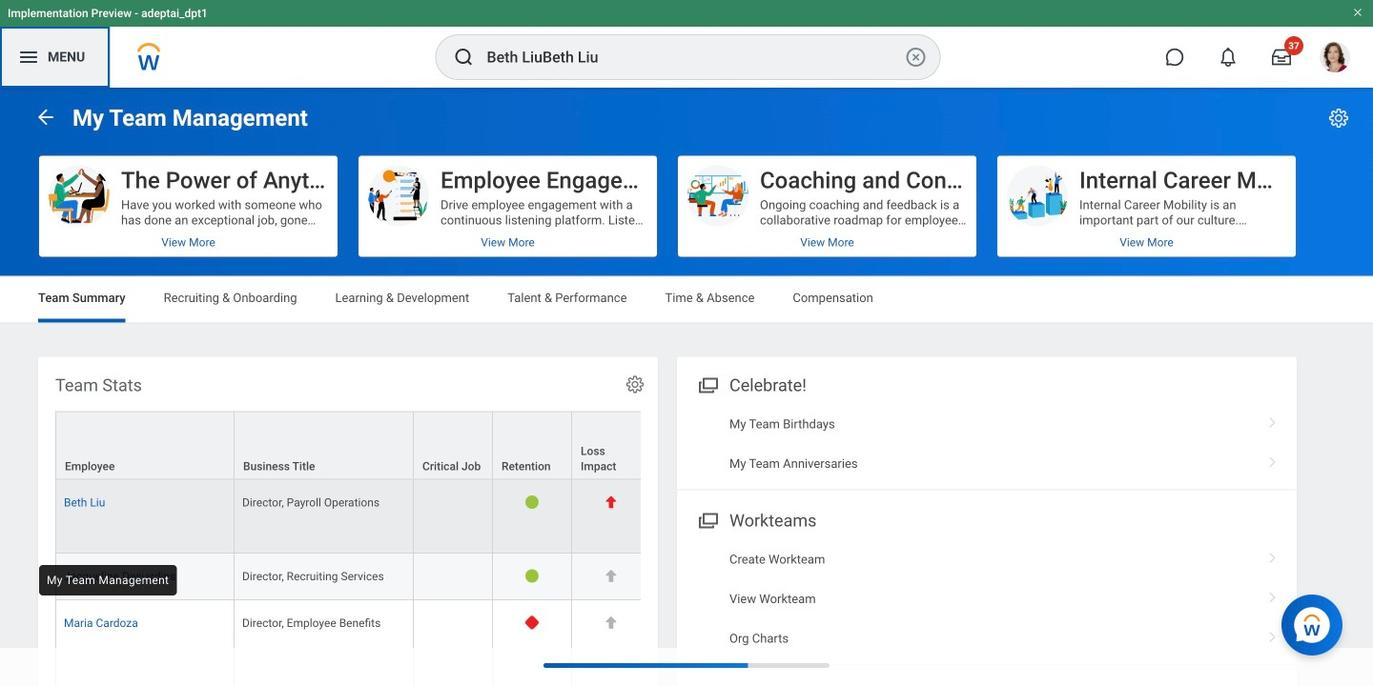 Task type: locate. For each thing, give the bounding box(es) containing it.
this worker has low retention risk. image
[[525, 569, 539, 584]]

1 chevron right image from the top
[[1261, 450, 1286, 469]]

1 vertical spatial chevron right image
[[1261, 625, 1286, 644]]

3 cell from the top
[[414, 601, 493, 687]]

2 chevron right image from the top
[[1261, 625, 1286, 644]]

1 row from the top
[[55, 412, 1373, 481]]

cell left this worker has low retention risk. icon
[[414, 554, 493, 601]]

previous page image
[[34, 106, 57, 129]]

2 chevron right image from the top
[[1261, 546, 1286, 565]]

list
[[677, 405, 1297, 484], [677, 540, 1297, 659]]

profile logan mcneil image
[[1320, 42, 1351, 76]]

0 vertical spatial list
[[677, 405, 1297, 484]]

menu group image
[[694, 372, 720, 397]]

this worker has low retention risk. image
[[525, 496, 539, 510]]

x circle image
[[905, 46, 928, 69]]

configure this page image
[[1328, 107, 1351, 130]]

0 vertical spatial chevron right image
[[1261, 450, 1286, 469]]

chevron right image
[[1261, 450, 1286, 469], [1261, 546, 1286, 565], [1261, 586, 1286, 605]]

cell for this worker has low retention risk. image
[[414, 480, 493, 554]]

chevron right image
[[1261, 411, 1286, 430], [1261, 625, 1286, 644]]

2 list from the top
[[677, 540, 1297, 659]]

justify image
[[17, 46, 40, 69]]

2 row from the top
[[55, 480, 1373, 554]]

1 column header from the left
[[414, 412, 493, 481]]

0 vertical spatial chevron right image
[[1261, 411, 1286, 430]]

chevron right image for 'list' for menu group icon
[[1261, 586, 1286, 605]]

1 list from the top
[[677, 405, 1297, 484]]

Search Workday  search field
[[487, 36, 901, 78]]

cell
[[414, 480, 493, 554], [414, 554, 493, 601], [414, 601, 493, 687]]

tab list
[[19, 277, 1354, 323]]

2 vertical spatial chevron right image
[[1261, 586, 1286, 605]]

search image
[[453, 46, 475, 69]]

banner
[[0, 0, 1373, 88]]

the loss of this employee would be moderate or significant to the organization. image
[[604, 616, 619, 630]]

2 cell from the top
[[414, 554, 493, 601]]

cell left this worker has low retention risk. image
[[414, 480, 493, 554]]

column header
[[414, 412, 493, 481], [493, 412, 572, 481]]

cell left this worker has a high retention risk - immediate action needed. icon
[[414, 601, 493, 687]]

row
[[55, 412, 1373, 481], [55, 480, 1373, 554], [55, 554, 1373, 601], [55, 601, 1373, 687]]

main content
[[0, 88, 1373, 687]]

1 vertical spatial chevron right image
[[1261, 546, 1286, 565]]

menu group image
[[694, 507, 720, 533]]

1 cell from the top
[[414, 480, 493, 554]]

1 chevron right image from the top
[[1261, 411, 1286, 430]]

chevron right image for menu group image 'list'
[[1261, 450, 1286, 469]]

1 vertical spatial list
[[677, 540, 1297, 659]]

3 chevron right image from the top
[[1261, 586, 1286, 605]]



Task type: vqa. For each thing, say whether or not it's contained in the screenshot.
THIS WORKER HAS LOW RETENTION RISK. Image corresponding to The loss of this employee would be catastrophic or critical to the organization. "icon" on the left of page
yes



Task type: describe. For each thing, give the bounding box(es) containing it.
2 column header from the left
[[493, 412, 572, 481]]

3 row from the top
[[55, 554, 1373, 601]]

notifications large image
[[1219, 48, 1238, 67]]

this worker has a high retention risk - immediate action needed. image
[[525, 616, 539, 630]]

list for menu group icon
[[677, 540, 1297, 659]]

list for menu group image
[[677, 405, 1297, 484]]

configure team stats image
[[625, 374, 646, 395]]

the loss of this employee would be moderate or significant to the organization. image
[[604, 569, 619, 584]]

close environment banner image
[[1353, 7, 1364, 18]]

inbox large image
[[1272, 48, 1291, 67]]

4 row from the top
[[55, 601, 1373, 687]]

cell for this worker has a high retention risk - immediate action needed. icon
[[414, 601, 493, 687]]

cell for this worker has low retention risk. icon
[[414, 554, 493, 601]]

team stats element
[[38, 357, 1373, 687]]

the loss of this employee would be catastrophic or critical to the organization. image
[[604, 496, 619, 510]]



